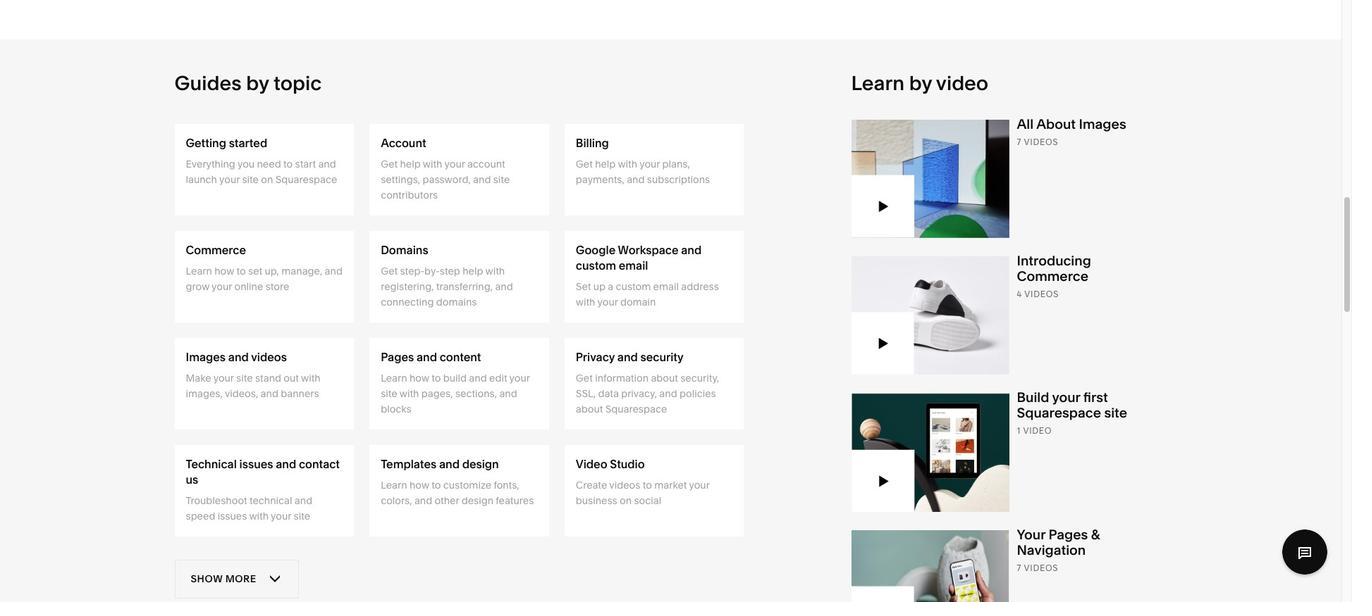 Task type: locate. For each thing, give the bounding box(es) containing it.
stand
[[255, 372, 281, 385]]

with up blocks
[[400, 388, 419, 400]]

your
[[445, 158, 465, 171], [640, 158, 660, 171], [219, 173, 240, 186], [212, 281, 232, 293], [598, 296, 618, 309], [213, 372, 234, 385], [509, 372, 530, 385], [1052, 390, 1080, 406], [689, 479, 710, 492], [271, 510, 291, 523]]

0 horizontal spatial commerce
[[186, 243, 246, 257]]

squarespace up 1
[[1017, 406, 1101, 422]]

to left set
[[237, 265, 246, 278]]

0 horizontal spatial on
[[261, 173, 273, 186]]

with
[[423, 158, 442, 171], [618, 158, 637, 171], [485, 265, 505, 278], [576, 296, 595, 309], [301, 372, 321, 385], [400, 388, 419, 400], [249, 510, 269, 523]]

get inside get information about security, ssl, data privacy, and policies about squarespace
[[576, 372, 593, 385]]

with up the password,
[[423, 158, 442, 171]]

7 down all
[[1017, 137, 1022, 147]]

sections,
[[455, 388, 497, 400]]

video
[[936, 71, 989, 95], [1023, 426, 1052, 437]]

7 down your at right bottom
[[1017, 563, 1022, 574]]

us
[[186, 473, 198, 487]]

0 horizontal spatial video
[[936, 71, 989, 95]]

7 inside the all about images 7 videos
[[1017, 137, 1022, 147]]

your down 'a'
[[598, 296, 618, 309]]

billing
[[576, 136, 609, 150]]

to for pages and content
[[432, 372, 441, 385]]

on inside everything you need to start and launch your site on squarespace
[[261, 173, 273, 186]]

2 horizontal spatial help
[[595, 158, 616, 171]]

site
[[242, 173, 259, 186], [493, 173, 510, 186], [236, 372, 253, 385], [381, 388, 397, 400], [1104, 406, 1127, 422], [294, 510, 310, 523]]

issues inside technical issues and contact us
[[239, 458, 273, 472]]

how inside learn how to customize fonts, colors, and other design features
[[410, 479, 429, 492]]

email inside set up a custom email address with your domain
[[653, 281, 679, 293]]

to for commerce
[[237, 265, 246, 278]]

custom inside google workspace and custom email
[[576, 259, 616, 273]]

squarespace down start
[[275, 173, 337, 186]]

build
[[443, 372, 467, 385]]

email inside google workspace and custom email
[[619, 259, 648, 273]]

your down technical
[[271, 510, 291, 523]]

your right the market
[[689, 479, 710, 492]]

help up payments,
[[595, 158, 616, 171]]

1 vertical spatial commerce
[[1017, 269, 1089, 285]]

with down set
[[576, 296, 595, 309]]

pages left &
[[1049, 527, 1088, 543]]

learn how to customize fonts, colors, and other design features
[[381, 479, 534, 508]]

1 horizontal spatial pages
[[1049, 527, 1088, 543]]

0 vertical spatial email
[[619, 259, 648, 273]]

how inside learn how to set up, manage, and grow your online store
[[215, 265, 234, 278]]

google
[[576, 243, 616, 257]]

0 horizontal spatial email
[[619, 259, 648, 273]]

to left start
[[283, 158, 293, 171]]

with inside the get step-by-step help with registering, transferring, and connecting domains
[[485, 265, 505, 278]]

everything
[[186, 158, 235, 171]]

images and videos
[[186, 350, 287, 364]]

site inside 'make your site stand out with images, videos, and banners'
[[236, 372, 253, 385]]

1 7 from the top
[[1017, 137, 1022, 147]]

how down templates
[[410, 479, 429, 492]]

videos right '4'
[[1025, 289, 1059, 300]]

your inside set up a custom email address with your domain
[[598, 296, 618, 309]]

site inside get help with your account settings, password, and site contributors
[[493, 173, 510, 186]]

0 horizontal spatial help
[[400, 158, 421, 171]]

contact
[[299, 458, 340, 472]]

learn by video
[[851, 71, 989, 95]]

and inside get information about security, ssl, data privacy, and policies about squarespace
[[659, 388, 677, 400]]

email down workspace
[[619, 259, 648, 273]]

on inside the create videos to market your business on social
[[620, 495, 632, 508]]

2 horizontal spatial squarespace
[[1017, 406, 1101, 422]]

colors,
[[381, 495, 412, 508]]

to up other
[[432, 479, 441, 492]]

about down ssl, on the left bottom of page
[[576, 403, 603, 416]]

your inside everything you need to start and launch your site on squarespace
[[219, 173, 240, 186]]

and right manage,
[[325, 265, 343, 278]]

design down customize
[[462, 495, 494, 508]]

manage,
[[282, 265, 322, 278]]

and down edit
[[499, 388, 517, 400]]

topic
[[274, 71, 322, 95]]

privacy and security
[[576, 350, 684, 364]]

create
[[576, 479, 607, 492]]

videos inside your pages & navigation 7 videos
[[1024, 563, 1059, 574]]

images
[[1079, 116, 1126, 133], [186, 350, 226, 364]]

0 vertical spatial 7
[[1017, 137, 1022, 147]]

squarespace down data privacy,
[[605, 403, 667, 416]]

and up 'make your site stand out with images, videos, and banners'
[[228, 350, 249, 364]]

site inside learn how to build and edit your site with pages, sections, and blocks
[[381, 388, 397, 400]]

pages up blocks
[[381, 350, 414, 364]]

issues inside troubleshoot technical and speed issues with your site
[[218, 510, 247, 523]]

your up videos,
[[213, 372, 234, 385]]

get inside the get step-by-step help with registering, transferring, and connecting domains
[[381, 265, 398, 278]]

first
[[1084, 390, 1108, 406]]

video studio
[[576, 458, 645, 472]]

your down you
[[219, 173, 240, 186]]

1 horizontal spatial squarespace
[[605, 403, 667, 416]]

1 vertical spatial design
[[462, 495, 494, 508]]

0 vertical spatial custom
[[576, 259, 616, 273]]

commerce
[[186, 243, 246, 257], [1017, 269, 1089, 285]]

password,
[[423, 173, 471, 186]]

1 vertical spatial email
[[653, 281, 679, 293]]

0 vertical spatial issues
[[239, 458, 273, 472]]

get information about security, ssl, data privacy, and policies about squarespace
[[576, 372, 719, 416]]

videos down navigation
[[1024, 563, 1059, 574]]

issues down troubleshoot
[[218, 510, 247, 523]]

pages
[[381, 350, 414, 364], [1049, 527, 1088, 543]]

to inside the create videos to market your business on social
[[643, 479, 652, 492]]

help for billing
[[595, 158, 616, 171]]

with up banners at bottom
[[301, 372, 321, 385]]

help up transferring,
[[463, 265, 483, 278]]

learn inside learn how to set up, manage, and grow your online store
[[186, 265, 212, 278]]

with down technical
[[249, 510, 269, 523]]

your inside learn how to set up, manage, and grow your online store
[[212, 281, 232, 293]]

business
[[576, 495, 617, 508]]

and inside get help with your plans, payments, and subscriptions
[[627, 173, 645, 186]]

to inside everything you need to start and launch your site on squarespace
[[283, 158, 293, 171]]

everything you need to start and launch your site on squarespace
[[186, 158, 337, 186]]

0 vertical spatial images
[[1079, 116, 1126, 133]]

get for privacy and security
[[576, 372, 593, 385]]

help inside get help with your account settings, password, and site contributors
[[400, 158, 421, 171]]

issues
[[239, 458, 273, 472], [218, 510, 247, 523]]

images,
[[186, 388, 223, 400]]

get step-by-step help with registering, transferring, and connecting domains
[[381, 265, 513, 309]]

learn for learn how to build and edit your site with pages, sections, and blocks
[[381, 372, 407, 385]]

make
[[186, 372, 211, 385]]

1 vertical spatial images
[[186, 350, 226, 364]]

get left step-
[[381, 265, 398, 278]]

videos down about
[[1024, 137, 1059, 147]]

with inside 'make your site stand out with images, videos, and banners'
[[301, 372, 321, 385]]

learn
[[851, 71, 905, 95], [186, 265, 212, 278], [381, 372, 407, 385], [381, 479, 407, 492]]

your left first
[[1052, 390, 1080, 406]]

and down stand
[[261, 388, 278, 400]]

templates and design
[[381, 458, 499, 472]]

privacy
[[576, 350, 615, 364]]

to up pages,
[[432, 372, 441, 385]]

1 vertical spatial pages
[[1049, 527, 1088, 543]]

edit
[[489, 372, 507, 385]]

security
[[641, 350, 684, 364]]

your up the password,
[[445, 158, 465, 171]]

google workspace and custom email
[[576, 243, 702, 273]]

how left set
[[215, 265, 234, 278]]

get up payments,
[[576, 158, 593, 171]]

1 by from the left
[[246, 71, 269, 95]]

7 inside your pages & navigation 7 videos
[[1017, 563, 1022, 574]]

and inside learn how to set up, manage, and grow your online store
[[325, 265, 343, 278]]

images right about
[[1079, 116, 1126, 133]]

market
[[654, 479, 687, 492]]

custom down google at the left of page
[[576, 259, 616, 273]]

1 horizontal spatial images
[[1079, 116, 1126, 133]]

pages inside your pages & navigation 7 videos
[[1049, 527, 1088, 543]]

videos down studio
[[609, 479, 640, 492]]

your right edit
[[509, 372, 530, 385]]

learn inside learn how to customize fonts, colors, and other design features
[[381, 479, 407, 492]]

images up make
[[186, 350, 226, 364]]

to inside learn how to set up, manage, and grow your online store
[[237, 265, 246, 278]]

more
[[225, 573, 256, 586]]

your right grow
[[212, 281, 232, 293]]

and left the contact
[[276, 458, 296, 472]]

build
[[1017, 390, 1049, 406]]

technical issues and contact us
[[186, 458, 340, 487]]

with up payments,
[[618, 158, 637, 171]]

and right technical
[[295, 495, 312, 508]]

your inside get help with your account settings, password, and site contributors
[[445, 158, 465, 171]]

need
[[257, 158, 281, 171]]

and inside troubleshoot technical and speed issues with your site
[[295, 495, 312, 508]]

1 horizontal spatial video
[[1023, 426, 1052, 437]]

custom inside set up a custom email address with your domain
[[616, 281, 651, 293]]

and down 'account'
[[473, 173, 491, 186]]

other
[[435, 495, 459, 508]]

2 by from the left
[[909, 71, 932, 95]]

squarespace inside get information about security, ssl, data privacy, and policies about squarespace
[[605, 403, 667, 416]]

introducing commerce 4 videos
[[1017, 253, 1091, 300]]

grow
[[186, 281, 209, 293]]

get up settings,
[[381, 158, 398, 171]]

a
[[608, 281, 614, 293]]

to
[[283, 158, 293, 171], [237, 265, 246, 278], [432, 372, 441, 385], [432, 479, 441, 492], [643, 479, 652, 492]]

1 horizontal spatial help
[[463, 265, 483, 278]]

custom up domain
[[616, 281, 651, 293]]

studio
[[610, 458, 645, 472]]

get for account
[[381, 158, 398, 171]]

on down need
[[261, 173, 273, 186]]

your inside get help with your plans, payments, and subscriptions
[[640, 158, 660, 171]]

0 horizontal spatial squarespace
[[275, 173, 337, 186]]

commerce up grow
[[186, 243, 246, 257]]

1 vertical spatial video
[[1023, 426, 1052, 437]]

help inside get help with your plans, payments, and subscriptions
[[595, 158, 616, 171]]

1 horizontal spatial on
[[620, 495, 632, 508]]

help for account
[[400, 158, 421, 171]]

get inside get help with your plans, payments, and subscriptions
[[576, 158, 593, 171]]

how inside learn how to build and edit your site with pages, sections, and blocks
[[410, 372, 429, 385]]

to inside learn how to build and edit your site with pages, sections, and blocks
[[432, 372, 441, 385]]

to inside learn how to customize fonts, colors, and other design features
[[432, 479, 441, 492]]

store
[[266, 281, 289, 293]]

banners
[[281, 388, 319, 400]]

features
[[496, 495, 534, 508]]

and left policies
[[659, 388, 677, 400]]

get up ssl, on the left bottom of page
[[576, 372, 593, 385]]

0 horizontal spatial by
[[246, 71, 269, 95]]

0 horizontal spatial images
[[186, 350, 226, 364]]

about down security
[[651, 372, 678, 385]]

design up customize
[[462, 458, 499, 472]]

video inside build your first squarespace site 1 video
[[1023, 426, 1052, 437]]

how for pages and content
[[410, 372, 429, 385]]

on left 'social'
[[620, 495, 632, 508]]

videos inside introducing commerce 4 videos
[[1025, 289, 1059, 300]]

1 horizontal spatial commerce
[[1017, 269, 1089, 285]]

your left plans,
[[640, 158, 660, 171]]

and right payments,
[[627, 173, 645, 186]]

1 vertical spatial how
[[410, 372, 429, 385]]

plans,
[[662, 158, 690, 171]]

custom for up
[[616, 281, 651, 293]]

with inside get help with your plans, payments, and subscriptions
[[618, 158, 637, 171]]

subscriptions
[[647, 173, 710, 186]]

0 vertical spatial about
[[651, 372, 678, 385]]

1 vertical spatial on
[[620, 495, 632, 508]]

to up 'social'
[[643, 479, 652, 492]]

and inside google workspace and custom email
[[681, 243, 702, 257]]

with inside learn how to build and edit your site with pages, sections, and blocks
[[400, 388, 419, 400]]

1 vertical spatial 7
[[1017, 563, 1022, 574]]

get for billing
[[576, 158, 593, 171]]

help
[[400, 158, 421, 171], [595, 158, 616, 171], [463, 265, 483, 278]]

videos,
[[225, 388, 258, 400]]

site inside troubleshoot technical and speed issues with your site
[[294, 510, 310, 523]]

get inside get help with your account settings, password, and site contributors
[[381, 158, 398, 171]]

pages,
[[421, 388, 453, 400]]

learn inside learn how to build and edit your site with pages, sections, and blocks
[[381, 372, 407, 385]]

with up transferring,
[[485, 265, 505, 278]]

and inside learn how to customize fonts, colors, and other design features
[[414, 495, 432, 508]]

0 vertical spatial pages
[[381, 350, 414, 364]]

transferring,
[[436, 281, 493, 293]]

to for templates and design
[[432, 479, 441, 492]]

and right start
[[318, 158, 336, 171]]

2 vertical spatial how
[[410, 479, 429, 492]]

site inside build your first squarespace site 1 video
[[1104, 406, 1127, 422]]

launch
[[186, 173, 217, 186]]

0 horizontal spatial about
[[576, 403, 603, 416]]

2 7 from the top
[[1017, 563, 1022, 574]]

0 horizontal spatial pages
[[381, 350, 414, 364]]

0 vertical spatial how
[[215, 265, 234, 278]]

custom
[[576, 259, 616, 273], [616, 281, 651, 293]]

1 horizontal spatial by
[[909, 71, 932, 95]]

help up settings,
[[400, 158, 421, 171]]

issues up technical
[[239, 458, 273, 472]]

with inside troubleshoot technical and speed issues with your site
[[249, 510, 269, 523]]

and up address
[[681, 243, 702, 257]]

how for commerce
[[215, 265, 234, 278]]

email up domain
[[653, 281, 679, 293]]

1 vertical spatial issues
[[218, 510, 247, 523]]

an ipad showcasing an e-commerce website built with squarespace image
[[851, 391, 1009, 512]]

how up pages,
[[410, 372, 429, 385]]

commerce up '4'
[[1017, 269, 1089, 285]]

your inside 'make your site stand out with images, videos, and banners'
[[213, 372, 234, 385]]

and left other
[[414, 495, 432, 508]]

and right transferring,
[[495, 281, 513, 293]]

connecting
[[381, 296, 434, 309]]

payments,
[[576, 173, 625, 186]]

1 vertical spatial custom
[[616, 281, 651, 293]]

0 vertical spatial on
[[261, 173, 273, 186]]

1 horizontal spatial email
[[653, 281, 679, 293]]



Task type: vqa. For each thing, say whether or not it's contained in the screenshot.
Images and Videos "Link"
no



Task type: describe. For each thing, give the bounding box(es) containing it.
policies
[[680, 388, 716, 400]]

workspace
[[618, 243, 679, 257]]

0 vertical spatial video
[[936, 71, 989, 95]]

about
[[1036, 116, 1076, 133]]

site inside everything you need to start and launch your site on squarespace
[[242, 173, 259, 186]]

0 vertical spatial commerce
[[186, 243, 246, 257]]

custom for workspace
[[576, 259, 616, 273]]

registering,
[[381, 281, 434, 293]]

and inside everything you need to start and launch your site on squarespace
[[318, 158, 336, 171]]

videos inside the create videos to market your business on social
[[609, 479, 640, 492]]

a pair of white shoes image
[[851, 254, 1009, 375]]

fonts,
[[494, 479, 519, 492]]

online
[[234, 281, 263, 293]]

step-
[[400, 265, 425, 278]]

speed
[[186, 510, 215, 523]]

contributors
[[381, 189, 438, 202]]

email for workspace
[[619, 259, 648, 273]]

start
[[295, 158, 316, 171]]

squarespace inside build your first squarespace site 1 video
[[1017, 406, 1101, 422]]

get help with your plans, payments, and subscriptions
[[576, 158, 710, 186]]

blocks
[[381, 403, 411, 416]]

information
[[595, 372, 649, 385]]

technical
[[250, 495, 292, 508]]

1 vertical spatial about
[[576, 403, 603, 416]]

your inside learn how to build and edit your site with pages, sections, and blocks
[[509, 372, 530, 385]]

show more button
[[174, 560, 299, 599]]

data privacy,
[[598, 388, 657, 400]]

set up a custom email address with your domain
[[576, 281, 719, 309]]

learn for learn how to customize fonts, colors, and other design features
[[381, 479, 407, 492]]

and inside 'make your site stand out with images, videos, and banners'
[[261, 388, 278, 400]]

step
[[440, 265, 460, 278]]

and inside technical issues and contact us
[[276, 458, 296, 472]]

getting
[[186, 136, 226, 150]]

troubleshoot
[[186, 495, 247, 508]]

your inside the create videos to market your business on social
[[689, 479, 710, 492]]

video
[[576, 458, 607, 472]]

you
[[238, 158, 255, 171]]

account
[[381, 136, 426, 150]]

navigation
[[1017, 543, 1086, 559]]

domains
[[381, 243, 428, 257]]

your pages & navigation 7 videos
[[1017, 527, 1100, 574]]

content
[[440, 350, 481, 364]]

guides by topic
[[174, 71, 322, 95]]

getting started
[[186, 136, 267, 150]]

and inside get help with your account settings, password, and site contributors
[[473, 173, 491, 186]]

and inside the get step-by-step help with registering, transferring, and connecting domains
[[495, 281, 513, 293]]

videos inside the all about images 7 videos
[[1024, 137, 1059, 147]]

videos up stand
[[251, 350, 287, 364]]

ssl,
[[576, 388, 596, 400]]

learn how to set up, manage, and grow your online store
[[186, 265, 343, 293]]

learn how to build and edit your site with pages, sections, and blocks
[[381, 372, 530, 416]]

commerce inside introducing commerce 4 videos
[[1017, 269, 1089, 285]]

show
[[191, 573, 223, 586]]

get for domains
[[381, 265, 398, 278]]

customize
[[443, 479, 491, 492]]

security,
[[681, 372, 719, 385]]

troubleshoot technical and speed issues with your site
[[186, 495, 312, 523]]

how for templates and design
[[410, 479, 429, 492]]

&
[[1091, 527, 1100, 543]]

to for video studio
[[643, 479, 652, 492]]

squarespace inside everything you need to start and launch your site on squarespace
[[275, 173, 337, 186]]

your
[[1017, 527, 1046, 543]]

domain
[[620, 296, 656, 309]]

0 vertical spatial design
[[462, 458, 499, 472]]

a person holding a smart phone and looking at a website built with squarespace image
[[851, 528, 1009, 603]]

design inside learn how to customize fonts, colors, and other design features
[[462, 495, 494, 508]]

guides
[[174, 71, 242, 95]]

settings,
[[381, 173, 420, 186]]

an abstract photo of shapes and colors image
[[851, 117, 1009, 238]]

and up 'information'
[[617, 350, 638, 364]]

help inside the get step-by-step help with registering, transferring, and connecting domains
[[463, 265, 483, 278]]

introducing
[[1017, 253, 1091, 270]]

email for up
[[653, 281, 679, 293]]

show more
[[191, 573, 256, 586]]

up
[[593, 281, 606, 293]]

by for video
[[909, 71, 932, 95]]

images inside the all about images 7 videos
[[1079, 116, 1126, 133]]

templates
[[381, 458, 437, 472]]

all about images 7 videos
[[1017, 116, 1126, 147]]

social
[[634, 495, 661, 508]]

create videos to market your business on social
[[576, 479, 710, 508]]

by for topic
[[246, 71, 269, 95]]

technical
[[186, 458, 237, 472]]

with inside get help with your account settings, password, and site contributors
[[423, 158, 442, 171]]

and up customize
[[439, 458, 460, 472]]

account
[[467, 158, 505, 171]]

4
[[1017, 289, 1022, 300]]

build your first squarespace site 1 video
[[1017, 390, 1127, 437]]

get help with your account settings, password, and site contributors
[[381, 158, 510, 202]]

1
[[1017, 426, 1021, 437]]

set
[[248, 265, 262, 278]]

set
[[576, 281, 591, 293]]

and left the content on the bottom left of the page
[[417, 350, 437, 364]]

make your site stand out with images, videos, and banners
[[186, 372, 321, 400]]

out
[[284, 372, 299, 385]]

started
[[229, 136, 267, 150]]

pages and content
[[381, 350, 481, 364]]

with inside set up a custom email address with your domain
[[576, 296, 595, 309]]

learn for learn how to set up, manage, and grow your online store
[[186, 265, 212, 278]]

1 horizontal spatial about
[[651, 372, 678, 385]]

learn for learn by video
[[851, 71, 905, 95]]

and up sections,
[[469, 372, 487, 385]]

your inside build your first squarespace site 1 video
[[1052, 390, 1080, 406]]

domains
[[436, 296, 477, 309]]

up,
[[265, 265, 279, 278]]

your inside troubleshoot technical and speed issues with your site
[[271, 510, 291, 523]]

by-
[[424, 265, 440, 278]]



